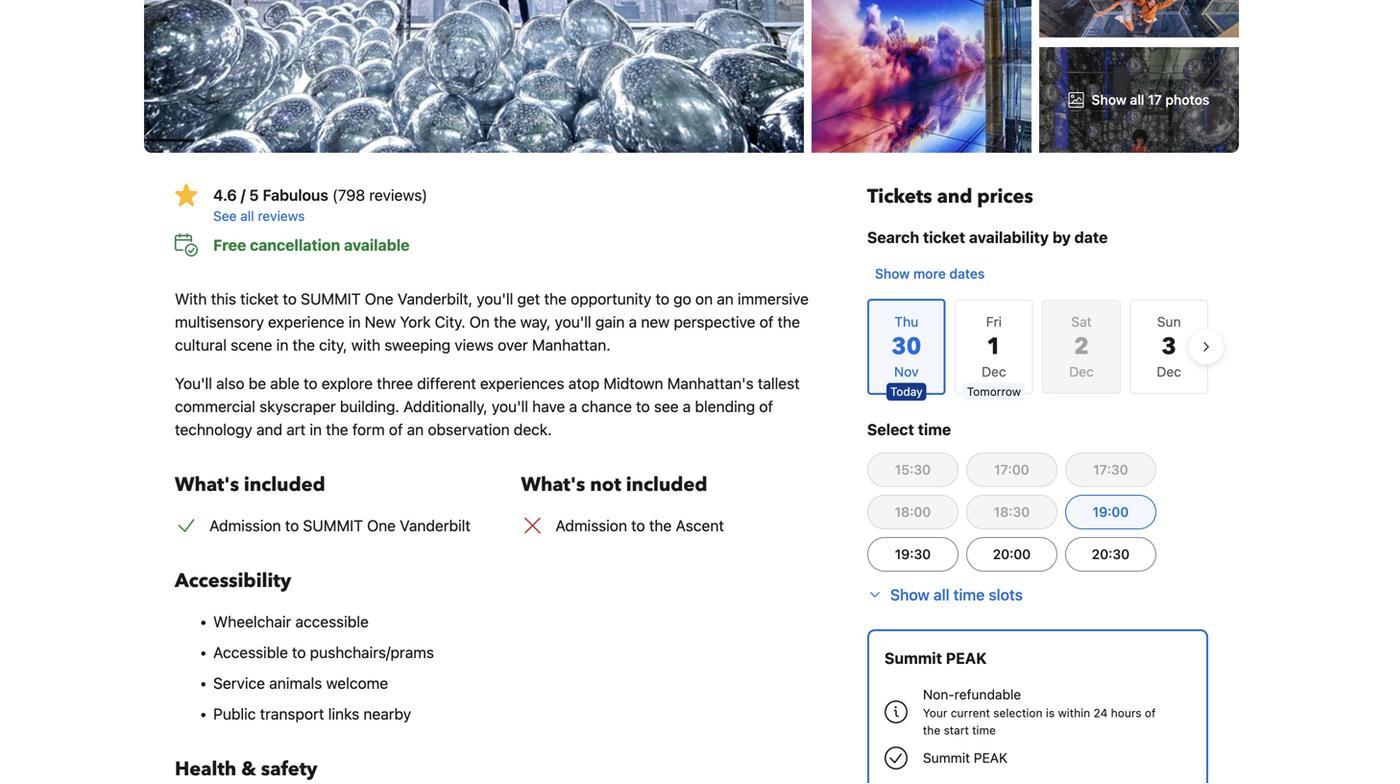 Task type: locate. For each thing, give the bounding box(es) containing it.
1 vertical spatial all
[[240, 208, 254, 224]]

0 horizontal spatial all
[[240, 208, 254, 224]]

vanderbilt
[[400, 516, 471, 535]]

your
[[923, 706, 948, 720]]

1 vertical spatial show
[[875, 266, 910, 281]]

included up admission to the ascent
[[626, 472, 708, 498]]

included down art
[[244, 472, 325, 498]]

experience
[[268, 313, 345, 331]]

gain
[[596, 313, 625, 331]]

an inside with this ticket to summit one vanderbilt, you'll get the opportunity to go on an immersive multisensory experience in new york city. on the way, you'll gain a new perspective of the cultural scene in the city, with sweeping views over manhattan.
[[717, 290, 734, 308]]

1 vertical spatial in
[[276, 336, 289, 354]]

1 horizontal spatial ticket
[[923, 228, 966, 246]]

be
[[249, 374, 266, 392]]

2 dec from the left
[[1070, 364, 1094, 379]]

reviews
[[258, 208, 305, 224]]

18:00
[[895, 504, 931, 520]]

of right hours
[[1145, 706, 1156, 720]]

summit peak up non-
[[885, 649, 987, 667]]

explore
[[322, 374, 373, 392]]

safety
[[261, 756, 318, 783]]

dec inside fri 1 dec tomorrow
[[982, 364, 1007, 379]]

the left form
[[326, 420, 348, 439]]

you'll down experiences
[[492, 397, 528, 416]]

2 included from the left
[[626, 472, 708, 498]]

24
[[1094, 706, 1108, 720]]

sun
[[1157, 314, 1181, 330]]

2 vertical spatial you'll
[[492, 397, 528, 416]]

also
[[216, 374, 245, 392]]

2 vertical spatial all
[[934, 586, 950, 604]]

sweeping
[[385, 336, 451, 354]]

and left the prices
[[937, 184, 973, 210]]

atop
[[569, 374, 600, 392]]

peak down current
[[974, 750, 1008, 766]]

region
[[852, 291, 1224, 403]]

an down additionally, on the left of the page
[[407, 420, 424, 439]]

time left slots
[[954, 586, 985, 604]]

1 horizontal spatial an
[[717, 290, 734, 308]]

ticket up show more dates at the right top of the page
[[923, 228, 966, 246]]

by
[[1053, 228, 1071, 246]]

you'll inside you'll also be able to explore three different experiences atop midtown manhattan's tallest commercial skyscraper building. additionally, you'll have a chance to see a blending of technology and art in the form of an observation deck.
[[492, 397, 528, 416]]

pushchairs/prams
[[310, 643, 434, 661]]

sat 2 dec
[[1070, 314, 1094, 379]]

get
[[517, 290, 540, 308]]

to
[[283, 290, 297, 308], [656, 290, 670, 308], [304, 374, 318, 392], [636, 397, 650, 416], [285, 516, 299, 535], [631, 516, 645, 535], [292, 643, 306, 661]]

tomorrow
[[967, 385, 1021, 398]]

summit down start
[[923, 750, 970, 766]]

what's not included
[[521, 472, 708, 498]]

3 dec from the left
[[1157, 364, 1182, 379]]

in up with
[[349, 313, 361, 331]]

public transport links nearby
[[213, 705, 411, 723]]

what's for what's not included
[[521, 472, 585, 498]]

show down search
[[875, 266, 910, 281]]

ticket inside with this ticket to summit one vanderbilt, you'll get the opportunity to go on an immersive multisensory experience in new york city. on the way, you'll gain a new perspective of the cultural scene in the city, with sweeping views over manhattan.
[[240, 290, 279, 308]]

a right see at the left bottom of page
[[683, 397, 691, 416]]

multisensory
[[175, 313, 264, 331]]

0 horizontal spatial in
[[276, 336, 289, 354]]

a inside with this ticket to summit one vanderbilt, you'll get the opportunity to go on an immersive multisensory experience in new york city. on the way, you'll gain a new perspective of the cultural scene in the city, with sweeping views over manhattan.
[[629, 313, 637, 331]]

2 horizontal spatial dec
[[1157, 364, 1182, 379]]

0 vertical spatial one
[[365, 290, 394, 308]]

0 vertical spatial summit peak
[[885, 649, 987, 667]]

on
[[470, 313, 490, 331]]

and
[[937, 184, 973, 210], [257, 420, 283, 439]]

midtown
[[604, 374, 663, 392]]

1 horizontal spatial all
[[934, 586, 950, 604]]

new
[[365, 313, 396, 331]]

0 vertical spatial all
[[1130, 92, 1145, 108]]

all inside button
[[934, 586, 950, 604]]

fri 1 dec tomorrow
[[967, 314, 1021, 398]]

1 vertical spatial an
[[407, 420, 424, 439]]

photos
[[1166, 92, 1210, 108]]

admission down what's included
[[209, 516, 281, 535]]

2 horizontal spatial all
[[1130, 92, 1145, 108]]

over
[[498, 336, 528, 354]]

summit up non-
[[885, 649, 942, 667]]

2 vertical spatial time
[[972, 723, 996, 737]]

sat
[[1072, 314, 1092, 330]]

summit
[[885, 649, 942, 667], [923, 750, 970, 766]]

show inside button
[[875, 266, 910, 281]]

a left new
[[629, 313, 637, 331]]

1 admission from the left
[[209, 516, 281, 535]]

show left 17
[[1092, 92, 1127, 108]]

animals
[[269, 674, 322, 692]]

perspective
[[674, 313, 756, 331]]

1 horizontal spatial dec
[[1070, 364, 1094, 379]]

form
[[352, 420, 385, 439]]

1 horizontal spatial in
[[310, 420, 322, 439]]

1 vertical spatial and
[[257, 420, 283, 439]]

dec down 3 at the top
[[1157, 364, 1182, 379]]

ticket right this
[[240, 290, 279, 308]]

summit down what's included
[[303, 516, 363, 535]]

1 vertical spatial one
[[367, 516, 396, 535]]

0 vertical spatial show
[[1092, 92, 1127, 108]]

time inside non-refundable your current selection is within 24 hours of the start time
[[972, 723, 996, 737]]

of inside non-refundable your current selection is within 24 hours of the start time
[[1145, 706, 1156, 720]]

1 horizontal spatial admission
[[556, 516, 627, 535]]

1 what's from the left
[[175, 472, 239, 498]]

all left slots
[[934, 586, 950, 604]]

time down current
[[972, 723, 996, 737]]

tickets and prices
[[867, 184, 1034, 210]]

1 horizontal spatial included
[[626, 472, 708, 498]]

2 horizontal spatial in
[[349, 313, 361, 331]]

dec up the tomorrow
[[982, 364, 1007, 379]]

1 horizontal spatial a
[[629, 313, 637, 331]]

york
[[400, 313, 431, 331]]

0 horizontal spatial and
[[257, 420, 283, 439]]

0 vertical spatial in
[[349, 313, 361, 331]]

in right scene on the left
[[276, 336, 289, 354]]

4.6 / 5 fabulous (798 reviews) see all reviews
[[213, 186, 428, 224]]

0 vertical spatial summit
[[885, 649, 942, 667]]

1 horizontal spatial what's
[[521, 472, 585, 498]]

what's down technology
[[175, 472, 239, 498]]

0 vertical spatial and
[[937, 184, 973, 210]]

0 horizontal spatial dec
[[982, 364, 1007, 379]]

time right select
[[918, 420, 951, 439]]

the down your
[[923, 723, 941, 737]]

to down what's included
[[285, 516, 299, 535]]

one left vanderbilt
[[367, 516, 396, 535]]

1 included from the left
[[244, 472, 325, 498]]

scene
[[231, 336, 272, 354]]

an right on
[[717, 290, 734, 308]]

nearby
[[364, 705, 411, 723]]

this
[[211, 290, 236, 308]]

building.
[[340, 397, 400, 416]]

the
[[544, 290, 567, 308], [494, 313, 516, 331], [778, 313, 800, 331], [293, 336, 315, 354], [326, 420, 348, 439], [649, 516, 672, 535], [923, 723, 941, 737]]

tallest
[[758, 374, 800, 392]]

1 dec from the left
[[982, 364, 1007, 379]]

tickets
[[867, 184, 933, 210]]

1 vertical spatial summit
[[303, 516, 363, 535]]

show inside button
[[891, 586, 930, 604]]

0 horizontal spatial what's
[[175, 472, 239, 498]]

20:30
[[1092, 546, 1130, 562]]

one up new
[[365, 290, 394, 308]]

fri
[[986, 314, 1002, 330]]

1 vertical spatial time
[[954, 586, 985, 604]]

2 vertical spatial show
[[891, 586, 930, 604]]

dec for 1
[[982, 364, 1007, 379]]

summit peak
[[885, 649, 987, 667], [923, 750, 1008, 766]]

0 horizontal spatial included
[[244, 472, 325, 498]]

chance
[[582, 397, 632, 416]]

all
[[1130, 92, 1145, 108], [240, 208, 254, 224], [934, 586, 950, 604]]

have
[[532, 397, 565, 416]]

15:30
[[895, 462, 931, 477]]

all for show all time slots
[[934, 586, 950, 604]]

summit peak down start
[[923, 750, 1008, 766]]

2 admission from the left
[[556, 516, 627, 535]]

not
[[590, 472, 621, 498]]

you'll
[[477, 290, 513, 308], [555, 313, 591, 331], [492, 397, 528, 416]]

health & safety
[[175, 756, 318, 783]]

0 vertical spatial an
[[717, 290, 734, 308]]

you'll also be able to explore three different experiences atop midtown manhattan's tallest commercial skyscraper building. additionally, you'll have a chance to see a blending of technology and art in the form of an observation deck.
[[175, 374, 800, 439]]

to down the what's not included
[[631, 516, 645, 535]]

admission for not
[[556, 516, 627, 535]]

dec down 2
[[1070, 364, 1094, 379]]

and left art
[[257, 420, 283, 439]]

transport
[[260, 705, 324, 723]]

you'll up on
[[477, 290, 513, 308]]

1 vertical spatial ticket
[[240, 290, 279, 308]]

a
[[629, 313, 637, 331], [569, 397, 577, 416], [683, 397, 691, 416]]

go
[[674, 290, 692, 308]]

refundable
[[955, 686, 1022, 702]]

show down 19:30
[[891, 586, 930, 604]]

2 what's from the left
[[521, 472, 585, 498]]

0 vertical spatial summit
[[301, 290, 361, 308]]

17:00
[[994, 462, 1030, 477]]

0 horizontal spatial an
[[407, 420, 424, 439]]

what's
[[175, 472, 239, 498], [521, 472, 585, 498]]

what's left not
[[521, 472, 585, 498]]

2 vertical spatial in
[[310, 420, 322, 439]]

in right art
[[310, 420, 322, 439]]

manhattan.
[[532, 336, 611, 354]]

a right have
[[569, 397, 577, 416]]

you'll up manhattan.
[[555, 313, 591, 331]]

17
[[1148, 92, 1162, 108]]

the inside you'll also be able to explore three different experiences atop midtown manhattan's tallest commercial skyscraper building. additionally, you'll have a chance to see a blending of technology and art in the form of an observation deck.
[[326, 420, 348, 439]]

all down /
[[240, 208, 254, 224]]

an inside you'll also be able to explore three different experiences atop midtown manhattan's tallest commercial skyscraper building. additionally, you'll have a chance to see a blending of technology and art in the form of an observation deck.
[[407, 420, 424, 439]]

admission down not
[[556, 516, 627, 535]]

art
[[287, 420, 306, 439]]

all left 17
[[1130, 92, 1145, 108]]

peak up refundable
[[946, 649, 987, 667]]

the up over on the left of the page
[[494, 313, 516, 331]]

19:00
[[1093, 504, 1129, 520]]

date
[[1075, 228, 1108, 246]]

of down immersive
[[760, 313, 774, 331]]

0 horizontal spatial ticket
[[240, 290, 279, 308]]

0 horizontal spatial admission
[[209, 516, 281, 535]]

admission
[[209, 516, 281, 535], [556, 516, 627, 535]]

peak
[[946, 649, 987, 667], [974, 750, 1008, 766]]

manhattan's
[[668, 374, 754, 392]]

summit up the experience
[[301, 290, 361, 308]]

in
[[349, 313, 361, 331], [276, 336, 289, 354], [310, 420, 322, 439]]

what's included
[[175, 472, 325, 498]]

with
[[175, 290, 207, 308]]

20:00
[[993, 546, 1031, 562]]



Task type: describe. For each thing, give the bounding box(es) containing it.
1 horizontal spatial and
[[937, 184, 973, 210]]

to right able
[[304, 374, 318, 392]]

of down tallest
[[759, 397, 773, 416]]

available
[[344, 236, 410, 254]]

all inside '4.6 / 5 fabulous (798 reviews) see all reviews'
[[240, 208, 254, 224]]

observation
[[428, 420, 510, 439]]

selection
[[994, 706, 1043, 720]]

show all time slots button
[[867, 583, 1023, 606]]

to left 'go' at the top
[[656, 290, 670, 308]]

non-
[[923, 686, 955, 702]]

what's for what's included
[[175, 472, 239, 498]]

able
[[270, 374, 300, 392]]

cultural
[[175, 336, 227, 354]]

show for show more dates
[[875, 266, 910, 281]]

way,
[[520, 313, 551, 331]]

immersive
[[738, 290, 809, 308]]

wheelchair
[[213, 612, 291, 631]]

within
[[1058, 706, 1091, 720]]

blending
[[695, 397, 755, 416]]

to left see at the left bottom of page
[[636, 397, 650, 416]]

see
[[213, 208, 237, 224]]

/
[[241, 186, 245, 204]]

region containing 1
[[852, 291, 1224, 403]]

dec for 2
[[1070, 364, 1094, 379]]

vanderbilt,
[[398, 290, 473, 308]]

0 vertical spatial time
[[918, 420, 951, 439]]

17:30
[[1094, 462, 1129, 477]]

welcome
[[326, 674, 388, 692]]

2 horizontal spatial a
[[683, 397, 691, 416]]

on
[[696, 290, 713, 308]]

0 horizontal spatial a
[[569, 397, 577, 416]]

ascent
[[676, 516, 724, 535]]

technology
[[175, 420, 252, 439]]

deck.
[[514, 420, 552, 439]]

current
[[951, 706, 990, 720]]

admission to summit one vanderbilt
[[209, 516, 471, 535]]

non-refundable your current selection is within 24 hours of the start time
[[923, 686, 1156, 737]]

accessibility
[[175, 568, 291, 594]]

hours
[[1111, 706, 1142, 720]]

to up the experience
[[283, 290, 297, 308]]

service animals welcome
[[213, 674, 388, 692]]

with
[[351, 336, 381, 354]]

experiences
[[480, 374, 565, 392]]

opportunity
[[571, 290, 652, 308]]

dec for 3
[[1157, 364, 1182, 379]]

1 vertical spatial you'll
[[555, 313, 591, 331]]

admission to the ascent
[[556, 516, 724, 535]]

summit inside with this ticket to summit one vanderbilt, you'll get the opportunity to go on an immersive multisensory experience in new york city. on the way, you'll gain a new perspective of the cultural scene in the city, with sweeping views over manhattan.
[[301, 290, 361, 308]]

of inside with this ticket to summit one vanderbilt, you'll get the opportunity to go on an immersive multisensory experience in new york city. on the way, you'll gain a new perspective of the cultural scene in the city, with sweeping views over manhattan.
[[760, 313, 774, 331]]

is
[[1046, 706, 1055, 720]]

1 vertical spatial summit
[[923, 750, 970, 766]]

0 vertical spatial you'll
[[477, 290, 513, 308]]

one inside with this ticket to summit one vanderbilt, you'll get the opportunity to go on an immersive multisensory experience in new york city. on the way, you'll gain a new perspective of the cultural scene in the city, with sweeping views over manhattan.
[[365, 290, 394, 308]]

1 vertical spatial summit peak
[[923, 750, 1008, 766]]

to up the service animals welcome
[[292, 643, 306, 661]]

in inside you'll also be able to explore three different experiences atop midtown manhattan's tallest commercial skyscraper building. additionally, you'll have a chance to see a blending of technology and art in the form of an observation deck.
[[310, 420, 322, 439]]

the down immersive
[[778, 313, 800, 331]]

0 vertical spatial peak
[[946, 649, 987, 667]]

free
[[213, 236, 246, 254]]

health
[[175, 756, 236, 783]]

the down the experience
[[293, 336, 315, 354]]

accessible to pushchairs/prams
[[213, 643, 434, 661]]

admission for included
[[209, 516, 281, 535]]

show for show all time slots
[[891, 586, 930, 604]]

service
[[213, 674, 265, 692]]

2
[[1074, 331, 1089, 363]]

the inside non-refundable your current selection is within 24 hours of the start time
[[923, 723, 941, 737]]

three
[[377, 374, 413, 392]]

accessible
[[213, 643, 288, 661]]

accessible
[[295, 612, 369, 631]]

select
[[867, 420, 915, 439]]

commercial
[[175, 397, 255, 416]]

new
[[641, 313, 670, 331]]

&
[[241, 756, 256, 783]]

show more dates
[[875, 266, 985, 281]]

search ticket availability by date
[[867, 228, 1108, 246]]

wheelchair accessible
[[213, 612, 369, 631]]

skyscraper
[[259, 397, 336, 416]]

the right get
[[544, 290, 567, 308]]

time inside button
[[954, 586, 985, 604]]

free cancellation available
[[213, 236, 410, 254]]

and inside you'll also be able to explore three different experiences atop midtown manhattan's tallest commercial skyscraper building. additionally, you'll have a chance to see a blending of technology and art in the form of an observation deck.
[[257, 420, 283, 439]]

city.
[[435, 313, 466, 331]]

different
[[417, 374, 476, 392]]

reviews)
[[369, 186, 428, 204]]

0 vertical spatial ticket
[[923, 228, 966, 246]]

show all time slots
[[891, 586, 1023, 604]]

search
[[867, 228, 920, 246]]

of right form
[[389, 420, 403, 439]]

cancellation
[[250, 236, 340, 254]]

with this ticket to summit one vanderbilt, you'll get the opportunity to go on an immersive multisensory experience in new york city. on the way, you'll gain a new perspective of the cultural scene in the city, with sweeping views over manhattan.
[[175, 290, 809, 354]]

see all reviews button
[[213, 207, 837, 226]]

1 vertical spatial peak
[[974, 750, 1008, 766]]

see
[[654, 397, 679, 416]]

city,
[[319, 336, 347, 354]]

availability
[[969, 228, 1049, 246]]

start
[[944, 723, 969, 737]]

the left ascent
[[649, 516, 672, 535]]

show more dates button
[[867, 257, 993, 291]]

all for show all 17 photos
[[1130, 92, 1145, 108]]

dates
[[950, 266, 985, 281]]

more
[[914, 266, 946, 281]]

show for show all 17 photos
[[1092, 92, 1127, 108]]

sun 3 dec
[[1157, 314, 1182, 379]]



Task type: vqa. For each thing, say whether or not it's contained in the screenshot.
the Ascent on the bottom
yes



